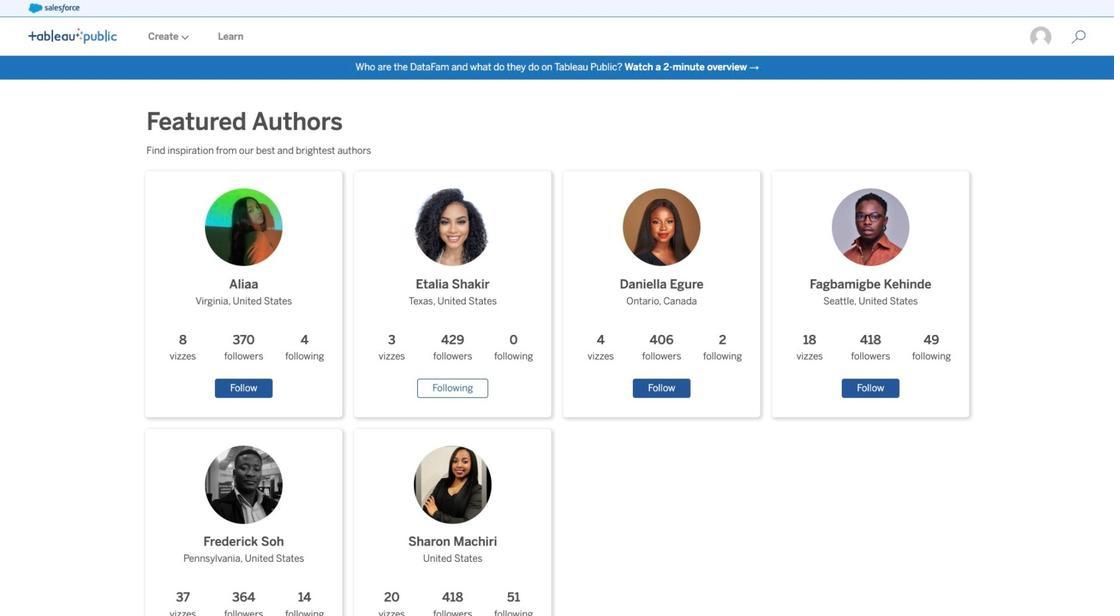 Task type: vqa. For each thing, say whether or not it's contained in the screenshot.
Close image at the right
no



Task type: describe. For each thing, give the bounding box(es) containing it.
gary.orlando image
[[1030, 26, 1053, 48]]

avatar image for frederick  soh image
[[205, 446, 283, 524]]

avatar image for etalia shakir image
[[414, 188, 492, 266]]



Task type: locate. For each thing, give the bounding box(es) containing it.
create image
[[179, 35, 189, 40]]

avatar image for daniella egure image
[[623, 188, 701, 266]]

avatar image for sharon machiri image
[[414, 446, 492, 524]]

salesforce logo image
[[29, 4, 80, 13]]

avatar image for fagbamigbe kehinde image
[[832, 188, 910, 266]]

go to search image
[[1057, 30, 1100, 44]]

featured authors heading
[[147, 106, 352, 139]]

avatar image for aliaa image
[[205, 188, 283, 266]]

logo image
[[29, 28, 117, 44]]



